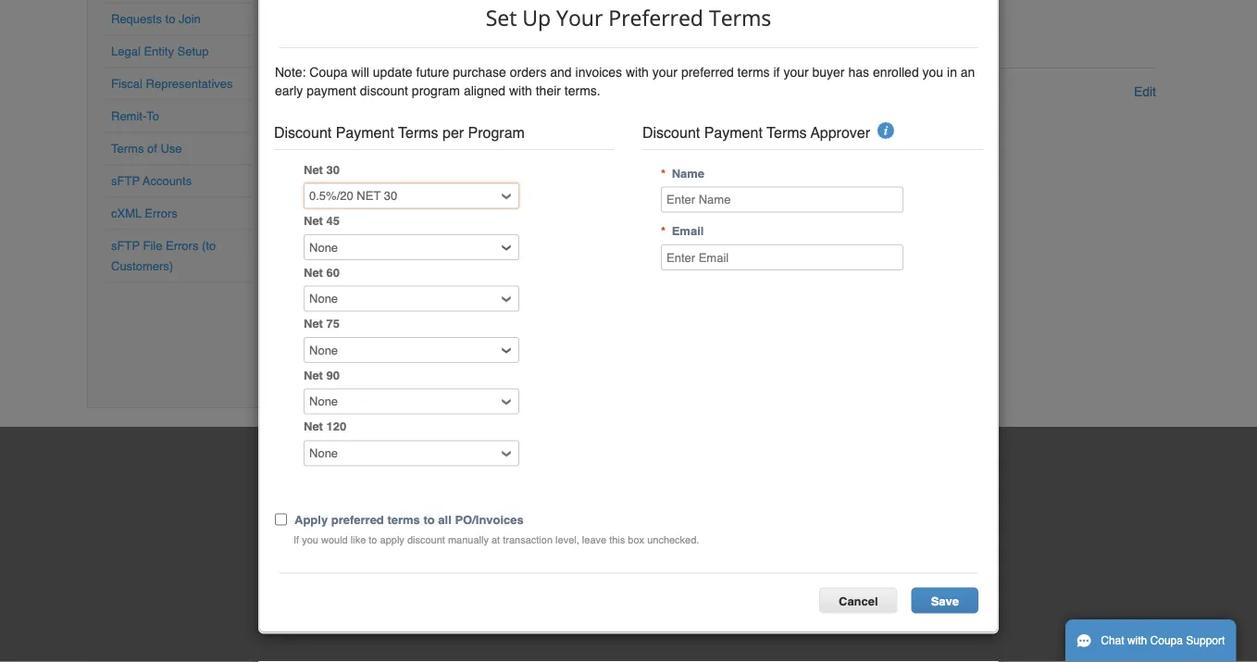 Task type: describe. For each thing, give the bounding box(es) containing it.
Enter Name text field
[[661, 187, 904, 213]]

preferred inside note: coupa will update future purchase orders and invoices with your preferred terms if your buyer has enrolled you in an early payment discount program aligned with their terms.
[[682, 65, 734, 80]]

your down preferred
[[653, 65, 678, 80]]

* email
[[661, 225, 704, 238]]

0 vertical spatial net 45
[[487, 179, 525, 194]]

1 vertical spatial net 75
[[304, 317, 340, 331]]

with inside button
[[1128, 635, 1148, 648]]

30
[[327, 163, 340, 177]]

preferred
[[609, 4, 704, 32]]

privacy policy link
[[545, 563, 626, 578]]

2006-
[[518, 545, 551, 560]]

info image
[[878, 123, 895, 139]]

payment inside note: coupa will update future purchase orders and invoices with your preferred terms if your buyer has enrolled you in an early payment discount program aligned with their terms.
[[307, 84, 357, 99]]

privacy
[[545, 563, 588, 578]]

this
[[610, 535, 626, 546]]

0 vertical spatial net 75
[[487, 223, 525, 238]]

cxml errors link
[[111, 207, 178, 220]]

requests
[[111, 12, 162, 26]]

cancel
[[839, 595, 879, 609]]

invoices inside note: coupa will update future purchase orders and invoices with your preferred terms if your buyer has enrolled you in an early payment discount program aligned with their terms.
[[576, 65, 623, 80]]

0 horizontal spatial email
[[417, 314, 449, 328]]

set up your preferred terms for all your buyers.
[[295, 84, 564, 99]]

of for top terms of use link
[[147, 142, 157, 156]]

buyer
[[813, 65, 845, 80]]

terms left approver
[[767, 124, 807, 142]]

their
[[536, 84, 561, 99]]

0 vertical spatial errors
[[145, 207, 178, 220]]

po/invoices
[[455, 513, 524, 527]]

1 horizontal spatial net 60
[[487, 201, 525, 216]]

incorporated
[[680, 545, 753, 560]]

set for set up your preferred terms
[[486, 4, 517, 32]]

program
[[412, 84, 460, 99]]

1 vertical spatial 60
[[327, 266, 340, 280]]

requests to join
[[111, 12, 201, 26]]

1 horizontal spatial your
[[458, 115, 482, 129]]

no
[[458, 338, 473, 352]]

coupa inside note: coupa will update future purchase orders and invoices with your preferred terms if your buyer has enrolled you in an early payment discount program aligned with their terms.
[[310, 65, 348, 80]]

up
[[523, 4, 551, 32]]

remit-
[[111, 109, 147, 123]]

0 horizontal spatial you
[[302, 535, 319, 546]]

remit-to link
[[111, 109, 159, 123]]

of for terms of use link to the right
[[675, 563, 686, 578]]

if
[[774, 65, 780, 80]]

to left po/invoices
[[424, 513, 435, 527]]

note: coupa will update future purchase orders and invoices with your preferred terms if your buyer has enrolled you in an early payment discount program aligned with their terms.
[[275, 65, 976, 99]]

to left 'join'
[[165, 12, 175, 26]]

your down orders
[[493, 84, 518, 99]]

discount payment terms approver
[[643, 124, 871, 142]]

discount inside note: coupa will update future purchase orders and invoices with your preferred terms if your buyer has enrolled you in an early payment discount program aligned with their terms.
[[360, 84, 408, 99]]

0 horizontal spatial terms
[[388, 513, 420, 527]]

join
[[179, 12, 201, 26]]

terms of use for terms of use link to the right
[[637, 563, 713, 578]]

edit link
[[1135, 83, 1157, 101]]

1 vertical spatial terms
[[422, 84, 454, 99]]

legal
[[111, 44, 141, 58]]

leave
[[583, 535, 607, 546]]

1 horizontal spatial email
[[672, 225, 704, 238]]

fiscal representatives link
[[111, 77, 233, 91]]

terms right preferred
[[710, 4, 772, 32]]

to inside apply discounting preference to all invoices no
[[421, 354, 433, 368]]

* name
[[661, 167, 705, 180]]

discount payment terms per program
[[274, 124, 525, 142]]

Enter Email text field
[[661, 245, 904, 271]]

terms inside note: coupa will update future purchase orders and invoices with your preferred terms if your buyer has enrolled you in an early payment discount program aligned with their terms.
[[738, 65, 770, 80]]

sftp accounts
[[111, 174, 192, 188]]

privacy policy
[[545, 563, 626, 578]]

1 horizontal spatial 90
[[510, 246, 525, 260]]

support
[[1187, 635, 1226, 648]]

discount for set up your preferred terms
[[274, 124, 332, 142]]

if
[[294, 535, 299, 546]]

apply for apply discounting preference to all invoices no
[[344, 338, 378, 352]]

global discount preferences
[[295, 25, 638, 60]]

you inside note: coupa will update future purchase orders and invoices with your preferred terms if your buyer has enrolled you in an early payment discount program aligned with their terms.
[[923, 65, 944, 80]]

save button
[[912, 588, 979, 614]]

1 horizontal spatial 75
[[510, 223, 525, 238]]

in
[[948, 65, 958, 80]]

edit
[[1135, 84, 1157, 99]]

terms left the "per"
[[398, 124, 439, 142]]

accounts
[[143, 174, 192, 188]]

fiscal representatives
[[111, 77, 233, 91]]

set up your preferred terms
[[486, 4, 772, 32]]

program
[[468, 124, 525, 142]]

terms.
[[565, 84, 601, 99]]

manually
[[448, 535, 489, 546]]

save
[[932, 595, 960, 609]]

if you would like to apply discount manually at transaction level, leave this box unchecked.
[[294, 535, 700, 546]]

box
[[628, 535, 645, 546]]

2 horizontal spatial your
[[557, 4, 603, 32]]

©
[[505, 545, 514, 560]]

remit-to
[[111, 109, 159, 123]]

to right like
[[369, 535, 377, 546]]

representatives
[[146, 77, 233, 91]]

apply
[[380, 535, 405, 546]]

file
[[143, 239, 162, 253]]

cxml
[[111, 207, 142, 220]]

early
[[275, 84, 303, 99]]

1 horizontal spatial coupa
[[584, 545, 622, 560]]

original
[[353, 115, 396, 129]]

orders
[[510, 65, 547, 80]]

© 2006-2023 coupa software incorporated
[[505, 545, 753, 560]]

your original payment term your preferred term
[[323, 115, 562, 146]]

customers)
[[111, 259, 173, 273]]

would
[[321, 535, 348, 546]]

(to
[[202, 239, 216, 253]]

coupa inside button
[[1151, 635, 1184, 648]]

0 vertical spatial net 90
[[487, 246, 525, 260]]

has
[[849, 65, 870, 80]]

will
[[352, 65, 370, 80]]

* for * name
[[661, 167, 666, 180]]

0 horizontal spatial 90
[[327, 369, 340, 383]]

sftp for sftp accounts
[[111, 174, 140, 188]]



Task type: vqa. For each thing, say whether or not it's contained in the screenshot.
Company Profile's Profile
no



Task type: locate. For each thing, give the bounding box(es) containing it.
discount up future
[[380, 25, 487, 60]]

1 vertical spatial apply
[[295, 513, 328, 527]]

1 horizontal spatial set
[[486, 4, 517, 32]]

you right if
[[302, 535, 319, 546]]

discounting
[[381, 338, 449, 352]]

email
[[672, 225, 704, 238], [417, 314, 449, 328]]

preferred up like
[[331, 513, 384, 527]]

your
[[653, 65, 678, 80], [784, 65, 809, 80], [337, 84, 362, 99], [493, 84, 518, 99]]

0 vertical spatial 90
[[510, 246, 525, 260]]

unchecked.
[[648, 535, 700, 546]]

0 vertical spatial 60
[[510, 201, 525, 216]]

0 vertical spatial terms
[[738, 65, 770, 80]]

payment down set up your preferred terms for all your buyers.
[[400, 115, 449, 129]]

payment down will
[[307, 84, 357, 99]]

1 horizontal spatial terms
[[422, 84, 454, 99]]

0 horizontal spatial invoices
[[401, 371, 449, 385]]

legal entity setup
[[111, 44, 209, 58]]

use up accounts
[[161, 142, 182, 156]]

0 horizontal spatial net 90
[[304, 369, 340, 383]]

0 horizontal spatial coupa
[[310, 65, 348, 80]]

45 down program
[[510, 179, 525, 194]]

net 30
[[304, 163, 340, 177]]

1 vertical spatial all
[[436, 354, 449, 368]]

preferred down aligned
[[485, 115, 534, 129]]

1 horizontal spatial apply
[[344, 338, 378, 352]]

use for terms of use link to the right
[[690, 563, 713, 578]]

1 vertical spatial 75
[[327, 317, 340, 331]]

1 vertical spatial payment
[[400, 115, 449, 129]]

payment inside your original payment term your preferred term
[[400, 115, 449, 129]]

future
[[416, 65, 450, 80]]

2 horizontal spatial discount
[[643, 124, 701, 142]]

global
[[295, 25, 373, 60]]

with down set up your preferred terms
[[626, 65, 649, 80]]

45 down the 30
[[327, 214, 340, 228]]

preferred inside your original payment term your preferred term
[[485, 115, 534, 129]]

net
[[304, 163, 323, 177], [487, 179, 507, 194], [487, 201, 507, 216], [304, 214, 323, 228], [487, 223, 507, 238], [487, 246, 507, 260], [304, 266, 323, 280], [304, 317, 323, 331], [304, 369, 323, 383], [304, 420, 323, 434]]

aligned
[[464, 84, 506, 99]]

of down the to
[[147, 142, 157, 156]]

your right up
[[557, 4, 603, 32]]

1 horizontal spatial use
[[690, 563, 713, 578]]

1 vertical spatial sftp
[[111, 239, 140, 253]]

1 horizontal spatial with
[[626, 65, 649, 80]]

terms down "software"
[[637, 563, 672, 578]]

terms up apply
[[388, 513, 420, 527]]

terms
[[738, 65, 770, 80], [422, 84, 454, 99], [388, 513, 420, 527]]

all up manually
[[438, 513, 452, 527]]

1 horizontal spatial of
[[675, 563, 686, 578]]

for
[[458, 84, 473, 99]]

errors
[[145, 207, 178, 220], [166, 239, 199, 253]]

2 vertical spatial terms
[[388, 513, 420, 527]]

email up discounting
[[417, 314, 449, 328]]

preferred
[[682, 65, 734, 80], [365, 84, 418, 99], [485, 115, 534, 129], [331, 513, 384, 527]]

1 vertical spatial net 90
[[304, 369, 340, 383]]

0 vertical spatial with
[[626, 65, 649, 80]]

1 vertical spatial discount
[[407, 535, 445, 546]]

approver
[[811, 124, 871, 142]]

0 horizontal spatial 75
[[327, 317, 340, 331]]

apply up if
[[295, 513, 328, 527]]

preferences
[[494, 25, 638, 60]]

1 horizontal spatial you
[[923, 65, 944, 80]]

2 payment from the left
[[705, 124, 763, 142]]

with
[[626, 65, 649, 80], [509, 84, 532, 99], [1128, 635, 1148, 648]]

errors inside sftp file errors (to customers)
[[166, 239, 199, 253]]

your down will
[[337, 84, 362, 99]]

0 vertical spatial payment
[[307, 84, 357, 99]]

1 vertical spatial 45
[[327, 214, 340, 228]]

net 60
[[487, 201, 525, 216], [304, 266, 340, 280]]

90
[[510, 246, 525, 260], [327, 369, 340, 383]]

120
[[327, 420, 347, 434]]

level,
[[556, 535, 580, 546]]

1 horizontal spatial discount
[[380, 25, 487, 60]]

1 vertical spatial use
[[690, 563, 713, 578]]

1 vertical spatial *
[[661, 225, 666, 238]]

up
[[319, 84, 333, 99]]

sftp file errors (to customers) link
[[111, 239, 216, 273]]

2 horizontal spatial coupa
[[1151, 635, 1184, 648]]

0 horizontal spatial terms of use
[[111, 142, 182, 156]]

0 horizontal spatial 60
[[327, 266, 340, 280]]

all
[[476, 84, 489, 99], [436, 354, 449, 368], [438, 513, 452, 527]]

payment for set up your preferred terms
[[336, 124, 394, 142]]

1 horizontal spatial net 90
[[487, 246, 525, 260]]

set for set up your preferred terms for all your buyers.
[[295, 84, 315, 99]]

0 vertical spatial terms of use
[[111, 142, 182, 156]]

* down the * name
[[661, 225, 666, 238]]

policy
[[591, 563, 626, 578]]

0 vertical spatial net 60
[[487, 201, 525, 216]]

payment up name
[[705, 124, 763, 142]]

1 horizontal spatial 60
[[510, 201, 525, 216]]

with right "chat" at the right of page
[[1128, 635, 1148, 648]]

payment for note: coupa will update future purchase orders and invoices with your preferred terms if your buyer has enrolled you in an early payment discount program aligned with their terms.
[[705, 124, 763, 142]]

transaction
[[503, 535, 553, 546]]

2 horizontal spatial with
[[1128, 635, 1148, 648]]

to down discounting
[[421, 354, 433, 368]]

requests to join link
[[111, 12, 201, 26]]

1 vertical spatial net 60
[[304, 266, 340, 280]]

cancel button
[[820, 588, 898, 614]]

2023
[[551, 545, 580, 560]]

apply up preference
[[344, 338, 378, 352]]

term
[[537, 115, 562, 129], [423, 132, 449, 146]]

discount up net 30
[[274, 124, 332, 142]]

net 45 down net 30
[[304, 214, 340, 228]]

terms
[[710, 4, 772, 32], [398, 124, 439, 142], [767, 124, 807, 142], [111, 142, 144, 156], [637, 563, 672, 578]]

0 horizontal spatial term
[[423, 132, 449, 146]]

0 vertical spatial set
[[486, 4, 517, 32]]

0 horizontal spatial net 75
[[304, 317, 340, 331]]

discount for note: coupa will update future purchase orders and invoices with your preferred terms if your buyer has enrolled you in an early payment discount program aligned with their terms.
[[643, 124, 701, 142]]

sftp up customers)
[[111, 239, 140, 253]]

0 vertical spatial all
[[476, 84, 489, 99]]

2 vertical spatial coupa
[[1151, 635, 1184, 648]]

net 90
[[487, 246, 525, 260], [304, 369, 340, 383]]

0 vertical spatial term
[[537, 115, 562, 129]]

terms of use link up sftp accounts
[[111, 142, 182, 156]]

chat with coupa support
[[1102, 635, 1226, 648]]

and
[[551, 65, 572, 80]]

1 sftp from the top
[[111, 174, 140, 188]]

1 horizontal spatial terms of use link
[[637, 563, 713, 578]]

sftp for sftp file errors (to customers)
[[111, 239, 140, 253]]

0 horizontal spatial payment
[[307, 84, 357, 99]]

1 horizontal spatial 45
[[510, 179, 525, 194]]

note:
[[275, 65, 306, 80]]

2 horizontal spatial terms
[[738, 65, 770, 80]]

1 horizontal spatial payment
[[400, 115, 449, 129]]

to
[[165, 12, 175, 26], [421, 354, 433, 368], [424, 513, 435, 527], [369, 535, 377, 546]]

all for discounting
[[436, 354, 449, 368]]

1 vertical spatial email
[[417, 314, 449, 328]]

buyers.
[[522, 84, 564, 99]]

purchase
[[453, 65, 507, 80]]

to
[[147, 109, 159, 123]]

0 vertical spatial coupa
[[310, 65, 348, 80]]

preferred left the if at right
[[682, 65, 734, 80]]

0 vertical spatial discount
[[360, 84, 408, 99]]

1 payment from the left
[[336, 124, 394, 142]]

all right for
[[476, 84, 489, 99]]

0 horizontal spatial set
[[295, 84, 315, 99]]

of down unchecked.
[[675, 563, 686, 578]]

0 horizontal spatial your
[[323, 115, 350, 129]]

coupa up up
[[310, 65, 348, 80]]

2 * from the top
[[661, 225, 666, 238]]

1 vertical spatial you
[[302, 535, 319, 546]]

1 vertical spatial term
[[423, 132, 449, 146]]

an
[[961, 65, 976, 80]]

coupa left support
[[1151, 635, 1184, 648]]

1 vertical spatial with
[[509, 84, 532, 99]]

1 vertical spatial terms of use
[[637, 563, 713, 578]]

net 45
[[487, 179, 525, 194], [304, 214, 340, 228]]

1 vertical spatial terms of use link
[[637, 563, 713, 578]]

1 vertical spatial net 45
[[304, 214, 340, 228]]

your right the if at right
[[784, 65, 809, 80]]

update
[[373, 65, 413, 80]]

terms of use for top terms of use link
[[111, 142, 182, 156]]

1 vertical spatial set
[[295, 84, 315, 99]]

set
[[486, 4, 517, 32], [295, 84, 315, 99]]

you left in
[[923, 65, 944, 80]]

name
[[672, 167, 705, 180]]

1 vertical spatial of
[[675, 563, 686, 578]]

net 120
[[304, 420, 347, 434]]

terms of use up sftp accounts
[[111, 142, 182, 156]]

sftp
[[111, 174, 140, 188], [111, 239, 140, 253]]

chat with coupa support button
[[1066, 620, 1237, 662]]

net 45 down program
[[487, 179, 525, 194]]

your down for
[[458, 115, 482, 129]]

like
[[351, 535, 366, 546]]

0 horizontal spatial net 60
[[304, 266, 340, 280]]

invoices down discounting
[[401, 371, 449, 385]]

0 vertical spatial you
[[923, 65, 944, 80]]

0 vertical spatial invoices
[[576, 65, 623, 80]]

2 sftp from the top
[[111, 239, 140, 253]]

email down name
[[672, 225, 704, 238]]

* for * email
[[661, 225, 666, 238]]

1 horizontal spatial net 75
[[487, 223, 525, 238]]

invoices
[[576, 65, 623, 80], [401, 371, 449, 385]]

invoices inside apply discounting preference to all invoices no
[[401, 371, 449, 385]]

discount up the * name
[[643, 124, 701, 142]]

use for top terms of use link
[[161, 142, 182, 156]]

discount down 'update'
[[360, 84, 408, 99]]

coupa
[[310, 65, 348, 80], [584, 545, 622, 560], [1151, 635, 1184, 648]]

discount
[[380, 25, 487, 60], [274, 124, 332, 142], [643, 124, 701, 142]]

60
[[510, 201, 525, 216], [327, 266, 340, 280]]

all down discounting
[[436, 354, 449, 368]]

0 vertical spatial apply
[[344, 338, 378, 352]]

0 horizontal spatial 45
[[327, 214, 340, 228]]

0 vertical spatial terms of use link
[[111, 142, 182, 156]]

* left name
[[661, 167, 666, 180]]

with down orders
[[509, 84, 532, 99]]

coupa up 'policy'
[[584, 545, 622, 560]]

45
[[510, 179, 525, 194], [327, 214, 340, 228]]

your down up
[[323, 115, 350, 129]]

legal entity setup link
[[111, 44, 209, 58]]

0 vertical spatial 45
[[510, 179, 525, 194]]

1 * from the top
[[661, 167, 666, 180]]

all inside apply discounting preference to all invoices no
[[436, 354, 449, 368]]

invoices up terms.
[[576, 65, 623, 80]]

apply for apply preferred terms to all po/invoices
[[295, 513, 328, 527]]

apply discounting preference to all invoices no
[[344, 338, 473, 385]]

2 vertical spatial with
[[1128, 635, 1148, 648]]

fiscal
[[111, 77, 143, 91]]

preferred down 'update'
[[365, 84, 418, 99]]

0 horizontal spatial use
[[161, 142, 182, 156]]

terms left the if at right
[[738, 65, 770, 80]]

cxml errors
[[111, 207, 178, 220]]

use down incorporated
[[690, 563, 713, 578]]

0 horizontal spatial with
[[509, 84, 532, 99]]

terms down future
[[422, 84, 454, 99]]

apply preferred terms to all po/invoices
[[295, 513, 524, 527]]

0 vertical spatial sftp
[[111, 174, 140, 188]]

term down "buyers."
[[537, 115, 562, 129]]

1 horizontal spatial payment
[[705, 124, 763, 142]]

0 horizontal spatial discount
[[274, 124, 332, 142]]

1 horizontal spatial invoices
[[576, 65, 623, 80]]

None checkbox
[[275, 508, 287, 532]]

entity
[[144, 44, 174, 58]]

1 horizontal spatial net 45
[[487, 179, 525, 194]]

discount
[[360, 84, 408, 99], [407, 535, 445, 546]]

1 vertical spatial coupa
[[584, 545, 622, 560]]

at
[[492, 535, 500, 546]]

setup
[[177, 44, 209, 58]]

term down set up your preferred terms for all your buyers.
[[423, 132, 449, 146]]

enrolled
[[873, 65, 920, 80]]

per
[[443, 124, 464, 142]]

0 horizontal spatial apply
[[295, 513, 328, 527]]

sftp accounts link
[[111, 174, 192, 188]]

discount down apply preferred terms to all po/invoices at left bottom
[[407, 535, 445, 546]]

errors down accounts
[[145, 207, 178, 220]]

0 horizontal spatial of
[[147, 142, 157, 156]]

1 vertical spatial errors
[[166, 239, 199, 253]]

your
[[557, 4, 603, 32], [323, 115, 350, 129], [458, 115, 482, 129]]

apply inside apply discounting preference to all invoices no
[[344, 338, 378, 352]]

terms of use down unchecked.
[[637, 563, 713, 578]]

terms down remit-
[[111, 142, 144, 156]]

errors left (to
[[166, 239, 199, 253]]

terms of use link down unchecked.
[[637, 563, 713, 578]]

all for preferred
[[438, 513, 452, 527]]

1 horizontal spatial terms of use
[[637, 563, 713, 578]]

software
[[625, 545, 677, 560]]

sftp inside sftp file errors (to customers)
[[111, 239, 140, 253]]

0 vertical spatial use
[[161, 142, 182, 156]]

sftp up cxml
[[111, 174, 140, 188]]

0 vertical spatial email
[[672, 225, 704, 238]]

payment up the 30
[[336, 124, 394, 142]]



